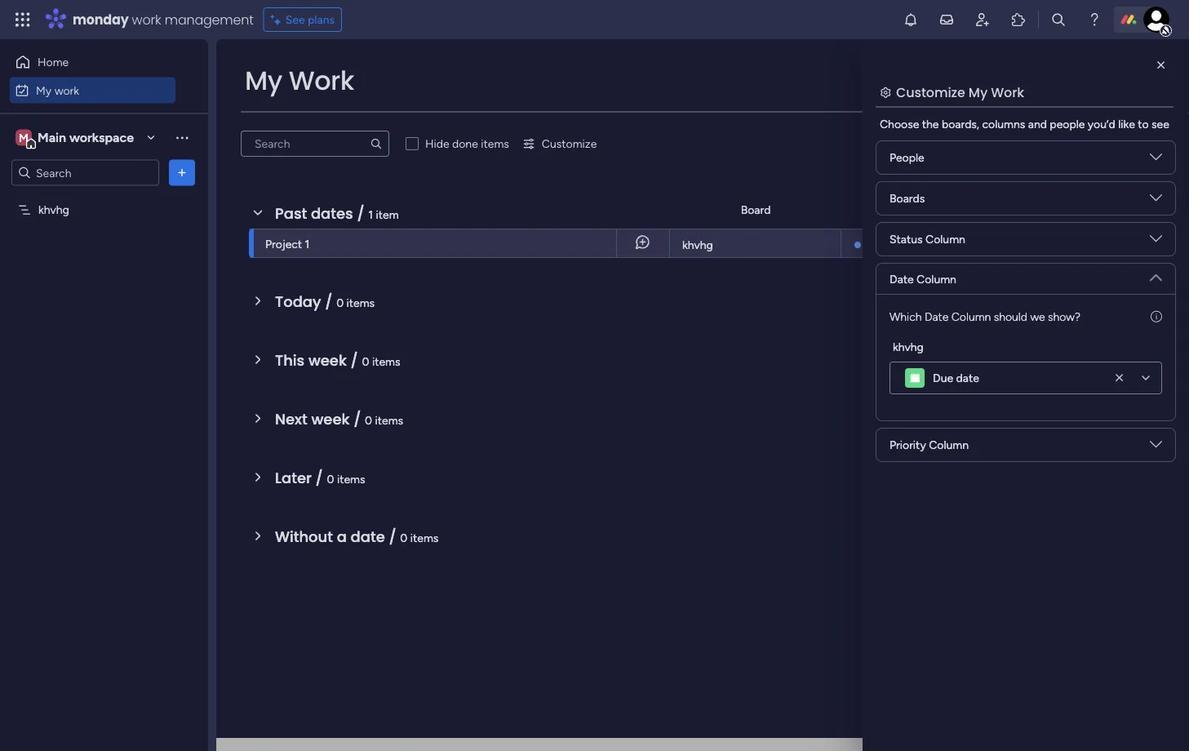 Task type: locate. For each thing, give the bounding box(es) containing it.
this for week
[[275, 350, 305, 371]]

0 horizontal spatial my
[[36, 83, 52, 97]]

this left month
[[874, 238, 893, 252]]

0 vertical spatial work
[[132, 10, 161, 29]]

khvhg inside khvhg group
[[893, 340, 924, 354]]

1 vertical spatial date
[[890, 272, 914, 286]]

dapulse dropdown down arrow image
[[1151, 192, 1163, 210], [1151, 233, 1163, 251]]

this
[[874, 238, 893, 252], [275, 350, 305, 371]]

column for priority column
[[929, 438, 969, 452]]

my down see plans button
[[245, 62, 282, 99]]

my inside my work button
[[36, 83, 52, 97]]

0 vertical spatial dapulse dropdown down arrow image
[[1151, 151, 1163, 169]]

help image
[[1087, 11, 1103, 28]]

dapulse dropdown down arrow image for boards
[[1151, 192, 1163, 210]]

0 horizontal spatial customize
[[542, 137, 597, 151]]

0 vertical spatial 1
[[369, 207, 373, 221]]

0
[[337, 296, 344, 309], [362, 354, 370, 368], [365, 413, 372, 427], [327, 472, 334, 486], [400, 531, 408, 545]]

inbox image
[[939, 11, 955, 28]]

date up '15,'
[[1132, 203, 1156, 217]]

khvhg group
[[890, 338, 1163, 394]]

items inside today / 0 items
[[347, 296, 375, 309]]

1 vertical spatial dapulse dropdown down arrow image
[[1151, 233, 1163, 251]]

customize
[[897, 83, 966, 101], [542, 137, 597, 151]]

date for date column
[[890, 272, 914, 286]]

1 horizontal spatial my
[[245, 62, 282, 99]]

to
[[1139, 117, 1149, 131]]

date right a
[[351, 526, 385, 547]]

1 horizontal spatial 1
[[369, 207, 373, 221]]

this up the next
[[275, 350, 305, 371]]

should
[[994, 309, 1028, 323]]

priority
[[890, 438, 927, 452]]

1 vertical spatial date
[[351, 526, 385, 547]]

date down this month
[[890, 272, 914, 286]]

0 inside this week / 0 items
[[362, 354, 370, 368]]

home
[[38, 55, 69, 69]]

0 right a
[[400, 531, 408, 545]]

week right the next
[[311, 409, 350, 430]]

my work
[[36, 83, 79, 97]]

work down home
[[54, 83, 79, 97]]

1 horizontal spatial customize
[[897, 83, 966, 101]]

next
[[275, 409, 308, 430]]

choose the boards, columns and people you'd like to see
[[880, 117, 1170, 131]]

monday
[[73, 10, 129, 29]]

workspace
[[69, 130, 134, 145]]

gary orlando image
[[1144, 7, 1170, 33]]

0 right later on the bottom of the page
[[327, 472, 334, 486]]

0 vertical spatial week
[[309, 350, 347, 371]]

work
[[132, 10, 161, 29], [54, 83, 79, 97]]

2 vertical spatial dapulse dropdown down arrow image
[[1151, 439, 1163, 457]]

date
[[957, 371, 980, 385], [351, 526, 385, 547]]

and
[[1029, 117, 1048, 131]]

dapulse dropdown down arrow image right '15,'
[[1151, 233, 1163, 251]]

1 vertical spatial this
[[275, 350, 305, 371]]

1 right "project"
[[305, 237, 310, 251]]

khvhg for 'khvhg' link
[[683, 238, 714, 252]]

date for date
[[1132, 203, 1156, 217]]

main workspace
[[38, 130, 134, 145]]

this month
[[874, 238, 927, 252]]

month
[[896, 238, 927, 252]]

1 dapulse dropdown down arrow image from the top
[[1151, 151, 1163, 169]]

Search in workspace field
[[34, 163, 136, 182]]

2 horizontal spatial date
[[1132, 203, 1156, 217]]

/ right today
[[325, 291, 333, 312]]

items inside later / 0 items
[[337, 472, 365, 486]]

khvhg list box
[[0, 193, 208, 444]]

1
[[369, 207, 373, 221], [305, 237, 310, 251]]

dapulse dropdown down arrow image
[[1151, 151, 1163, 169], [1151, 265, 1163, 284], [1151, 439, 1163, 457]]

1 inside past dates / 1 item
[[369, 207, 373, 221]]

3 dapulse dropdown down arrow image from the top
[[1151, 439, 1163, 457]]

dapulse dropdown down arrow image for status column
[[1151, 233, 1163, 251]]

main content containing past dates /
[[216, 39, 1190, 751]]

0 vertical spatial dapulse dropdown down arrow image
[[1151, 192, 1163, 210]]

/ right a
[[389, 526, 397, 547]]

week
[[309, 350, 347, 371], [311, 409, 350, 430]]

1 vertical spatial work
[[54, 83, 79, 97]]

dapulse dropdown down arrow image up nov 15, 09:00 a
[[1151, 192, 1163, 210]]

1 vertical spatial khvhg
[[683, 238, 714, 252]]

0 horizontal spatial date
[[351, 526, 385, 547]]

which date column should we show?
[[890, 309, 1081, 323]]

date column
[[890, 272, 957, 286]]

search image
[[370, 137, 383, 150]]

khvhg
[[38, 203, 69, 217], [683, 238, 714, 252], [893, 340, 924, 354]]

None search field
[[241, 131, 390, 157]]

0 horizontal spatial khvhg
[[38, 203, 69, 217]]

see
[[286, 13, 305, 27]]

week down today / 0 items
[[309, 350, 347, 371]]

column right "priority"
[[929, 438, 969, 452]]

khvhg inside 'khvhg' link
[[683, 238, 714, 252]]

2 vertical spatial khvhg
[[893, 340, 924, 354]]

date right due
[[957, 371, 980, 385]]

m
[[19, 131, 29, 145]]

choose
[[880, 117, 920, 131]]

2 dapulse dropdown down arrow image from the top
[[1151, 233, 1163, 251]]

date right which
[[925, 309, 949, 323]]

column
[[926, 232, 966, 246], [917, 272, 957, 286], [952, 309, 992, 323], [929, 438, 969, 452]]

boards,
[[942, 117, 980, 131]]

2 vertical spatial date
[[925, 309, 949, 323]]

1 vertical spatial week
[[311, 409, 350, 430]]

project
[[265, 237, 302, 251]]

column right 'status'
[[926, 232, 966, 246]]

invite members image
[[975, 11, 991, 28]]

later / 0 items
[[275, 468, 365, 488]]

0 inside without a date / 0 items
[[400, 531, 408, 545]]

priority column
[[890, 438, 969, 452]]

/
[[357, 203, 365, 224], [325, 291, 333, 312], [351, 350, 358, 371], [354, 409, 361, 430], [316, 468, 323, 488], [389, 526, 397, 547]]

option
[[0, 195, 208, 198]]

workspace options image
[[174, 129, 190, 146]]

customize my work
[[897, 83, 1025, 101]]

see plans button
[[264, 7, 342, 32]]

work down plans
[[289, 62, 354, 99]]

work right monday
[[132, 10, 161, 29]]

0 right today
[[337, 296, 344, 309]]

customize inside button
[[542, 137, 597, 151]]

like
[[1119, 117, 1136, 131]]

past dates / 1 item
[[275, 203, 399, 224]]

my inside main content
[[969, 83, 988, 101]]

my
[[245, 62, 282, 99], [969, 83, 988, 101], [36, 83, 52, 97]]

customize button
[[516, 131, 604, 157]]

my up the "boards,"
[[969, 83, 988, 101]]

status
[[890, 232, 923, 246]]

date
[[1132, 203, 1156, 217], [890, 272, 914, 286], [925, 309, 949, 323]]

1 vertical spatial people
[[1020, 203, 1055, 217]]

0 up next week / 0 items
[[362, 354, 370, 368]]

nov 15, 09:00 a
[[1114, 237, 1190, 250]]

/ right later on the bottom of the page
[[316, 468, 323, 488]]

0 horizontal spatial this
[[275, 350, 305, 371]]

2 horizontal spatial khvhg
[[893, 340, 924, 354]]

items
[[481, 137, 509, 151], [347, 296, 375, 309], [372, 354, 401, 368], [375, 413, 403, 427], [337, 472, 365, 486], [411, 531, 439, 545]]

0 horizontal spatial people
[[890, 151, 925, 165]]

1 vertical spatial dapulse dropdown down arrow image
[[1151, 265, 1163, 284]]

1 dapulse dropdown down arrow image from the top
[[1151, 192, 1163, 210]]

my for my work
[[245, 62, 282, 99]]

this for month
[[874, 238, 893, 252]]

1 horizontal spatial khvhg
[[683, 238, 714, 252]]

work up columns
[[991, 83, 1025, 101]]

column down status column
[[917, 272, 957, 286]]

main content
[[216, 39, 1190, 751]]

0 horizontal spatial work
[[54, 83, 79, 97]]

1 vertical spatial 1
[[305, 237, 310, 251]]

/ down this week / 0 items
[[354, 409, 361, 430]]

work
[[289, 62, 354, 99], [991, 83, 1025, 101]]

1 horizontal spatial date
[[957, 371, 980, 385]]

0 vertical spatial people
[[890, 151, 925, 165]]

2 horizontal spatial my
[[969, 83, 988, 101]]

apps image
[[1011, 11, 1027, 28]]

0 vertical spatial date
[[1132, 203, 1156, 217]]

show?
[[1049, 309, 1081, 323]]

1 horizontal spatial this
[[874, 238, 893, 252]]

without a date / 0 items
[[275, 526, 439, 547]]

customize for customize
[[542, 137, 597, 151]]

/ up next week / 0 items
[[351, 350, 358, 371]]

my for my work
[[36, 83, 52, 97]]

my work button
[[10, 77, 176, 103]]

khvhg heading
[[893, 338, 924, 355]]

nov
[[1114, 237, 1134, 250]]

column left the should
[[952, 309, 992, 323]]

column for date column
[[917, 272, 957, 286]]

0 horizontal spatial date
[[890, 272, 914, 286]]

khvhg inside khvhg "list box"
[[38, 203, 69, 217]]

0 vertical spatial date
[[957, 371, 980, 385]]

0 vertical spatial customize
[[897, 83, 966, 101]]

a
[[337, 526, 347, 547]]

work inside button
[[54, 83, 79, 97]]

0 down this week / 0 items
[[365, 413, 372, 427]]

past
[[275, 203, 307, 224]]

0 vertical spatial this
[[874, 238, 893, 252]]

people
[[890, 151, 925, 165], [1020, 203, 1055, 217]]

2 dapulse dropdown down arrow image from the top
[[1151, 265, 1163, 284]]

workspace image
[[16, 129, 32, 147]]

1 left item
[[369, 207, 373, 221]]

1 vertical spatial customize
[[542, 137, 597, 151]]

work for my
[[54, 83, 79, 97]]

my down home
[[36, 83, 52, 97]]

0 vertical spatial khvhg
[[38, 203, 69, 217]]

1 horizontal spatial work
[[132, 10, 161, 29]]



Task type: vqa. For each thing, say whether or not it's contained in the screenshot.
'Search Everything' icon
yes



Task type: describe. For each thing, give the bounding box(es) containing it.
0 inside today / 0 items
[[337, 296, 344, 309]]

without
[[275, 526, 333, 547]]

hide done items
[[425, 137, 509, 151]]

columns
[[983, 117, 1026, 131]]

today
[[275, 291, 321, 312]]

week for next
[[311, 409, 350, 430]]

1 horizontal spatial people
[[1020, 203, 1055, 217]]

0 horizontal spatial work
[[289, 62, 354, 99]]

management
[[165, 10, 254, 29]]

items inside without a date / 0 items
[[411, 531, 439, 545]]

see plans
[[286, 13, 335, 27]]

1 horizontal spatial work
[[991, 83, 1025, 101]]

/ left item
[[357, 203, 365, 224]]

later
[[275, 468, 312, 488]]

we
[[1031, 309, 1046, 323]]

Filter dashboard by text search field
[[241, 131, 390, 157]]

plans
[[308, 13, 335, 27]]

1 horizontal spatial date
[[925, 309, 949, 323]]

week for this
[[309, 350, 347, 371]]

options image
[[174, 165, 190, 181]]

15,
[[1136, 237, 1149, 250]]

customize for customize my work
[[897, 83, 966, 101]]

next week / 0 items
[[275, 409, 403, 430]]

item
[[376, 207, 399, 221]]

dapulse dropdown down arrow image for which date column should we show?
[[1151, 265, 1163, 284]]

done
[[452, 137, 478, 151]]

you'd
[[1088, 117, 1116, 131]]

see
[[1152, 117, 1170, 131]]

home button
[[10, 49, 176, 75]]

09:00
[[1152, 237, 1181, 250]]

dates
[[311, 203, 353, 224]]

due date
[[933, 371, 980, 385]]

my work
[[245, 62, 354, 99]]

workspace selection element
[[16, 128, 136, 149]]

date inside khvhg group
[[957, 371, 980, 385]]

board
[[741, 203, 771, 217]]

monday work management
[[73, 10, 254, 29]]

boards
[[890, 191, 925, 205]]

a
[[1183, 237, 1190, 250]]

notifications image
[[903, 11, 919, 28]]

due
[[933, 371, 954, 385]]

the
[[923, 117, 940, 131]]

which
[[890, 309, 922, 323]]

main
[[38, 130, 66, 145]]

people
[[1050, 117, 1086, 131]]

work for monday
[[132, 10, 161, 29]]

this week / 0 items
[[275, 350, 401, 371]]

search everything image
[[1051, 11, 1067, 28]]

select product image
[[15, 11, 31, 28]]

v2 info image
[[1151, 308, 1163, 325]]

today / 0 items
[[275, 291, 375, 312]]

0 inside next week / 0 items
[[365, 413, 372, 427]]

0 horizontal spatial 1
[[305, 237, 310, 251]]

items inside this week / 0 items
[[372, 354, 401, 368]]

khvhg for khvhg group at the right of the page
[[893, 340, 924, 354]]

group
[[899, 203, 932, 217]]

project 1
[[265, 237, 310, 251]]

hide
[[425, 137, 450, 151]]

column for status column
[[926, 232, 966, 246]]

khvhg link
[[680, 229, 831, 259]]

dapulse dropdown down arrow image for boards
[[1151, 151, 1163, 169]]

0 inside later / 0 items
[[327, 472, 334, 486]]

status column
[[890, 232, 966, 246]]

items inside next week / 0 items
[[375, 413, 403, 427]]



